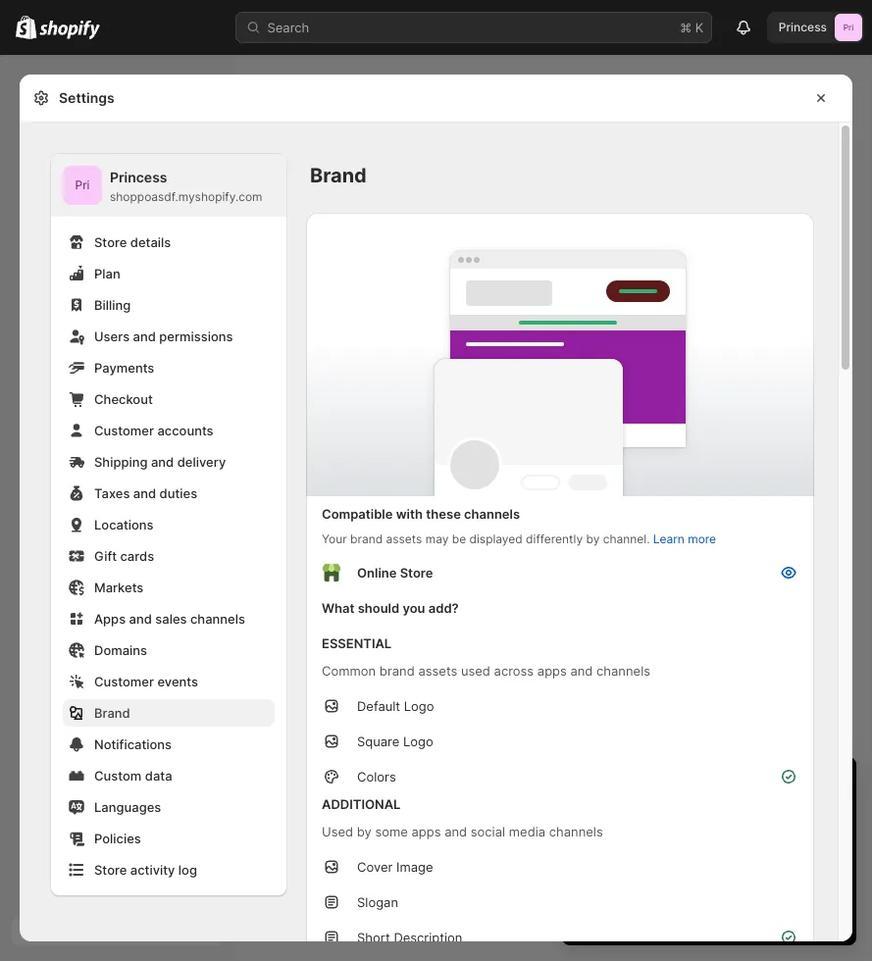 Task type: describe. For each thing, give the bounding box(es) containing it.
additional
[[322, 797, 401, 812]]

gift
[[94, 549, 117, 564]]

online
[[357, 565, 397, 581]]

⌘ k
[[680, 20, 704, 35]]

⌘
[[680, 20, 692, 35]]

settings
[[59, 90, 114, 106]]

compatible with these channels
[[322, 506, 520, 522]]

cover image
[[357, 860, 433, 875]]

domains
[[94, 643, 147, 658]]

what
[[322, 601, 355, 616]]

channel.
[[603, 532, 650, 547]]

accounts
[[157, 423, 214, 438]]

apps
[[94, 611, 126, 627]]

displayed
[[470, 532, 523, 547]]

shoppoasdf.myshopify.com
[[110, 190, 263, 204]]

customer accounts link
[[63, 417, 275, 445]]

locations
[[94, 517, 154, 532]]

social
[[471, 824, 506, 840]]

1 day left in your trial element
[[562, 809, 857, 946]]

and right apps
[[129, 611, 152, 627]]

markets link
[[63, 574, 275, 602]]

and right across
[[571, 663, 593, 679]]

cover
[[357, 860, 393, 875]]

square
[[357, 734, 400, 749]]

languages
[[94, 800, 161, 815]]

store details link
[[63, 229, 275, 256]]

pri button
[[63, 166, 102, 205]]

short
[[357, 930, 390, 946]]

may
[[426, 532, 449, 547]]

store for store activity log
[[94, 863, 127, 878]]

some
[[375, 824, 408, 840]]

users and permissions link
[[63, 323, 275, 350]]

custom data
[[94, 768, 172, 784]]

shipping and delivery link
[[63, 449, 275, 476]]

bonus
[[724, 870, 762, 885]]

across
[[494, 663, 534, 679]]

princess for princess
[[779, 20, 827, 34]]

shopify image
[[39, 20, 100, 40]]

billing
[[94, 297, 131, 313]]

princess for princess shoppoasdf.myshopify.com
[[110, 169, 167, 186]]

plan link
[[63, 260, 275, 288]]

gift cards
[[94, 549, 154, 564]]

0 horizontal spatial apps
[[412, 824, 441, 840]]

integrated channel icon image
[[322, 563, 342, 583]]

essential
[[322, 636, 392, 651]]

used
[[322, 824, 353, 840]]

cards
[[120, 549, 154, 564]]

be
[[452, 532, 466, 547]]

delivery
[[177, 454, 226, 470]]

channels inside shop settings menu element
[[190, 611, 245, 627]]

should
[[358, 601, 400, 616]]

billing link
[[63, 291, 275, 319]]

store activity log
[[94, 863, 197, 878]]

assets for may
[[386, 532, 422, 547]]

$1/month
[[706, 830, 763, 846]]

description
[[394, 930, 463, 946]]

search
[[267, 20, 309, 35]]

sales
[[155, 611, 187, 627]]

users
[[94, 329, 130, 344]]

shipping and delivery
[[94, 454, 226, 470]]

and right "users"
[[133, 329, 156, 344]]

settings dialog
[[20, 75, 853, 962]]

plan
[[682, 811, 708, 826]]

1 vertical spatial by
[[357, 824, 372, 840]]

first
[[598, 830, 621, 846]]

log
[[178, 863, 197, 878]]

events
[[157, 674, 198, 689]]

languages link
[[63, 794, 275, 821]]

checkout link
[[63, 386, 275, 413]]

policies link
[[63, 825, 275, 853]]

payments
[[94, 360, 154, 375]]

customer events link
[[63, 668, 275, 696]]

customer for customer events
[[94, 674, 154, 689]]

taxes
[[94, 486, 130, 501]]

taxes and duties link
[[63, 480, 275, 507]]



Task type: locate. For each thing, give the bounding box(es) containing it.
locations link
[[63, 511, 275, 539]]

and down customer accounts link
[[151, 454, 174, 470]]

customer inside customer events link
[[94, 674, 154, 689]]

customer accounts
[[94, 423, 214, 438]]

0 vertical spatial store
[[94, 235, 127, 250]]

0 horizontal spatial brand
[[94, 706, 130, 721]]

customer down checkout
[[94, 423, 154, 438]]

details
[[130, 235, 171, 250]]

princess left princess icon
[[779, 20, 827, 34]]

2 customer from the top
[[94, 674, 154, 689]]

these
[[426, 506, 461, 522]]

shipping
[[94, 454, 148, 470]]

gift cards link
[[63, 543, 275, 570]]

common
[[322, 663, 376, 679]]

differently
[[526, 532, 583, 547]]

apps and sales channels link
[[63, 606, 275, 633]]

customer events
[[94, 674, 198, 689]]

customer down domains
[[94, 674, 154, 689]]

customer inside customer accounts link
[[94, 423, 154, 438]]

shop settings menu element
[[51, 154, 287, 896]]

your
[[322, 532, 347, 547]]

custom data link
[[63, 763, 275, 790]]

0 vertical spatial apps
[[538, 663, 567, 679]]

store up "plan"
[[94, 235, 127, 250]]

used
[[461, 663, 491, 679]]

store for store details
[[94, 235, 127, 250]]

slogan
[[357, 895, 398, 910]]

0 vertical spatial by
[[586, 532, 600, 547]]

plan
[[94, 266, 120, 281]]

add?
[[429, 601, 459, 616]]

by right used
[[357, 824, 372, 840]]

for
[[685, 830, 702, 846]]

0 vertical spatial assets
[[386, 532, 422, 547]]

3
[[625, 830, 633, 846]]

1 vertical spatial to
[[724, 850, 736, 865]]

1 vertical spatial logo
[[403, 734, 433, 749]]

logo right the square
[[403, 734, 433, 749]]

1 vertical spatial store
[[400, 565, 433, 581]]

store
[[94, 235, 127, 250], [400, 565, 433, 581], [94, 863, 127, 878]]

switch
[[582, 811, 623, 826]]

store activity log link
[[63, 857, 275, 884]]

and right taxes
[[133, 486, 156, 501]]

apps right some
[[412, 824, 441, 840]]

1 horizontal spatial to
[[724, 850, 736, 865]]

brand
[[350, 532, 383, 547], [380, 663, 415, 679]]

customer for customer accounts
[[94, 423, 154, 438]]

to left a on the right bottom of page
[[626, 811, 639, 826]]

and left the add
[[672, 870, 694, 885]]

and left social
[[445, 824, 467, 840]]

logo for square logo
[[403, 734, 433, 749]]

what should you add?
[[322, 601, 459, 616]]

taxes and duties
[[94, 486, 197, 501]]

and
[[133, 329, 156, 344], [151, 454, 174, 470], [133, 486, 156, 501], [129, 611, 152, 627], [571, 663, 593, 679], [711, 811, 734, 826], [445, 824, 467, 840], [672, 870, 694, 885]]

add
[[698, 870, 721, 885]]

store
[[637, 870, 668, 885]]

features
[[765, 870, 815, 885]]

duties
[[160, 486, 197, 501]]

to down $1/month
[[724, 850, 736, 865]]

policies
[[94, 831, 141, 846]]

0 vertical spatial logo
[[404, 699, 434, 714]]

your brand assets may be displayed differently by channel. learn more
[[322, 532, 716, 547]]

0 vertical spatial brand
[[310, 163, 367, 187]]

common brand assets used across apps and channels
[[322, 663, 651, 679]]

logo right default on the bottom of page
[[404, 699, 434, 714]]

assets left "used"
[[418, 663, 458, 679]]

apps
[[538, 663, 567, 679], [412, 824, 441, 840]]

2 vertical spatial store
[[94, 863, 127, 878]]

brand for your
[[350, 532, 383, 547]]

0 horizontal spatial princess
[[110, 169, 167, 186]]

princess up shoppoasdf.myshopify.com
[[110, 169, 167, 186]]

assets for used
[[418, 663, 458, 679]]

used by some apps and social media channels
[[322, 824, 603, 840]]

princess image
[[835, 14, 863, 41]]

1 horizontal spatial by
[[586, 532, 600, 547]]

domains link
[[63, 637, 275, 664]]

0 horizontal spatial to
[[626, 811, 639, 826]]

0 vertical spatial brand
[[350, 532, 383, 547]]

learn
[[653, 532, 685, 547]]

with
[[396, 506, 423, 522]]

assets
[[386, 532, 422, 547], [418, 663, 458, 679]]

brand down compatible
[[350, 532, 383, 547]]

customer
[[94, 423, 154, 438], [94, 674, 154, 689]]

store inside store details link
[[94, 235, 127, 250]]

and up $1/month
[[711, 811, 734, 826]]

princess image
[[63, 166, 102, 205]]

to
[[626, 811, 639, 826], [724, 850, 736, 865]]

brand for common
[[380, 663, 415, 679]]

online
[[598, 870, 634, 885]]

logo
[[404, 699, 434, 714], [403, 734, 433, 749]]

brand up default logo
[[380, 663, 415, 679]]

store details
[[94, 235, 171, 250]]

more
[[688, 532, 716, 547]]

markets
[[94, 580, 144, 595]]

customize
[[740, 850, 802, 865]]

short description
[[357, 930, 463, 946]]

1 vertical spatial assets
[[418, 663, 458, 679]]

notifications link
[[63, 731, 275, 759]]

assets down with
[[386, 532, 422, 547]]

1 customer from the top
[[94, 423, 154, 438]]

custom
[[94, 768, 142, 784]]

compatible
[[322, 506, 393, 522]]

checkout
[[94, 392, 153, 407]]

1 vertical spatial princess
[[110, 169, 167, 186]]

1 horizontal spatial apps
[[538, 663, 567, 679]]

you
[[403, 601, 425, 616]]

paid
[[653, 811, 679, 826]]

store down policies
[[94, 863, 127, 878]]

logo for default logo
[[404, 699, 434, 714]]

payments link
[[63, 354, 275, 382]]

princess shoppoasdf.myshopify.com
[[110, 169, 263, 204]]

1 vertical spatial customer
[[94, 674, 154, 689]]

media
[[509, 824, 546, 840]]

0 horizontal spatial by
[[357, 824, 372, 840]]

brand link
[[63, 700, 275, 727]]

brand inside shop settings menu element
[[94, 706, 130, 721]]

your
[[805, 850, 832, 865]]

1 vertical spatial brand
[[380, 663, 415, 679]]

1 vertical spatial apps
[[412, 824, 441, 840]]

apps right across
[[538, 663, 567, 679]]

1 horizontal spatial brand
[[310, 163, 367, 187]]

apps and sales channels
[[94, 611, 245, 627]]

0 vertical spatial customer
[[94, 423, 154, 438]]

users and permissions
[[94, 329, 233, 344]]

brand
[[310, 163, 367, 187], [94, 706, 130, 721]]

image
[[396, 860, 433, 875]]

0 vertical spatial princess
[[779, 20, 827, 34]]

0 vertical spatial to
[[626, 811, 639, 826]]

notifications
[[94, 737, 172, 752]]

1 horizontal spatial princess
[[779, 20, 827, 34]]

princess inside princess shoppoasdf.myshopify.com
[[110, 169, 167, 186]]

store up you on the bottom of the page
[[400, 565, 433, 581]]

shopify image
[[16, 15, 37, 39]]

months
[[637, 830, 682, 846]]

dialog
[[861, 75, 872, 942]]

1 vertical spatial brand
[[94, 706, 130, 721]]

default
[[357, 699, 401, 714]]

online store
[[357, 565, 433, 581]]

by left channel.
[[586, 532, 600, 547]]



Task type: vqa. For each thing, say whether or not it's contained in the screenshot.
orders
no



